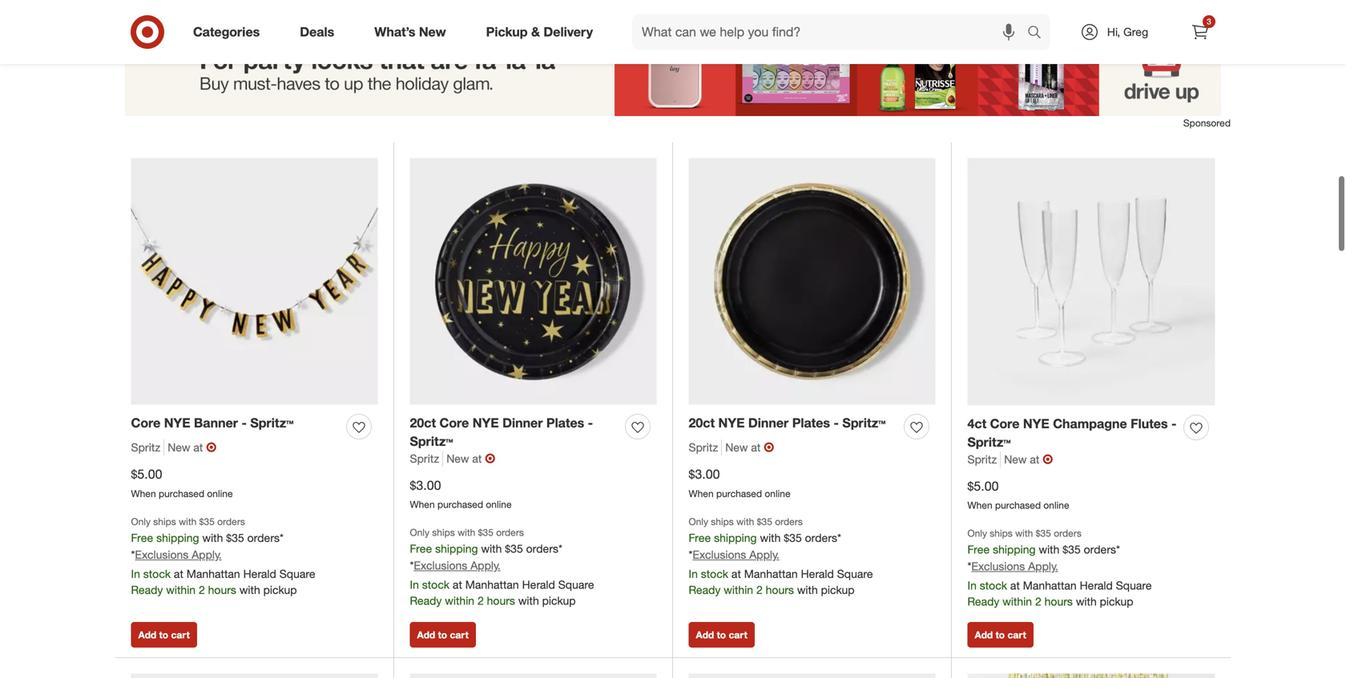 Task type: locate. For each thing, give the bounding box(es) containing it.
hours for -
[[208, 583, 236, 597]]

manhattan for champagne
[[1023, 579, 1077, 593]]

square for 20ct core nye dinner plates - spritz™
[[558, 578, 594, 592]]

ships
[[153, 516, 176, 528], [711, 516, 734, 528], [432, 527, 455, 539], [990, 528, 1013, 540]]

add to cart for 20ct nye dinner plates - spritz™
[[696, 629, 747, 641]]

4 add to cart from the left
[[975, 629, 1026, 641]]

2 add to cart from the left
[[417, 629, 469, 641]]

hi, greg
[[1107, 25, 1148, 39]]

when for core nye banner - spritz™
[[131, 488, 156, 500]]

1 add to cart button from the left
[[131, 623, 197, 648]]

spritz new at ¬ for 20ct core nye dinner plates - spritz™
[[410, 451, 495, 467]]

online down 20ct core nye dinner plates - spritz™
[[486, 499, 512, 511]]

free for 20ct nye dinner plates - spritz™
[[689, 531, 711, 545]]

add to cart button for 4ct core nye champagne flutes - spritz™
[[968, 623, 1033, 648]]

pickup & delivery
[[486, 24, 593, 40]]

plates inside 20ct core nye dinner plates - spritz™
[[546, 416, 584, 431]]

*
[[131, 548, 135, 562], [689, 548, 693, 562], [410, 559, 414, 573], [968, 560, 971, 574]]

spritz for core nye banner - spritz™
[[131, 441, 160, 455]]

exclusions apply. button for core nye banner - spritz™
[[135, 547, 222, 563]]

20ct
[[410, 416, 436, 431], [689, 416, 715, 431]]

free for core nye banner - spritz™
[[131, 531, 153, 545]]

¬ down "20ct nye dinner plates - spritz™" link
[[764, 440, 774, 456]]

herald for champagne
[[1080, 579, 1113, 593]]

orders*
[[247, 531, 284, 545], [805, 531, 841, 545], [526, 542, 562, 556], [1084, 543, 1120, 557]]

apply. for plates
[[749, 548, 779, 562]]

only
[[131, 516, 151, 528], [689, 516, 708, 528], [410, 527, 429, 539], [968, 528, 987, 540]]

spritz link for 20ct core nye dinner plates - spritz™
[[410, 451, 443, 467]]

square
[[279, 567, 315, 581], [837, 567, 873, 581], [558, 578, 594, 592], [1116, 579, 1152, 593]]

1 horizontal spatial $5.00
[[968, 479, 999, 494]]

¬ for dinner
[[485, 451, 495, 467]]

¬ down 4ct core nye champagne flutes - spritz™
[[1043, 452, 1053, 467]]

add to cart button
[[131, 623, 197, 648], [410, 623, 476, 648], [689, 623, 755, 648], [968, 623, 1033, 648]]

deals link
[[286, 14, 354, 50]]

to
[[159, 629, 168, 641], [438, 629, 447, 641], [717, 629, 726, 641], [996, 629, 1005, 641]]

spritz new at ¬ for 20ct nye dinner plates - spritz™
[[689, 440, 774, 456]]

apply.
[[192, 548, 222, 562], [749, 548, 779, 562], [470, 559, 501, 573], [1028, 560, 1058, 574]]

only for 20ct nye dinner plates - spritz™
[[689, 516, 708, 528]]

online down the 4ct core nye champagne flutes - spritz™ link
[[1044, 500, 1069, 512]]

2 add to cart button from the left
[[410, 623, 476, 648]]

$3.00 when purchased online for core
[[410, 478, 512, 511]]

exclusions
[[135, 548, 189, 562], [693, 548, 746, 562], [414, 559, 467, 573], [971, 560, 1025, 574]]

1 horizontal spatial dinner
[[748, 416, 789, 431]]

$5.00
[[131, 467, 162, 482], [968, 479, 999, 494]]

hours
[[208, 583, 236, 597], [766, 583, 794, 597], [487, 594, 515, 608], [1045, 595, 1073, 609]]

2 add from the left
[[417, 629, 435, 641]]

manhattan for dinner
[[465, 578, 519, 592]]

0 horizontal spatial 20ct
[[410, 416, 436, 431]]

stock
[[143, 567, 171, 581], [701, 567, 728, 581], [422, 578, 450, 592], [980, 579, 1007, 593]]

4 cart from the left
[[1008, 629, 1026, 641]]

0 horizontal spatial core
[[131, 416, 160, 431]]

ready for core nye banner - spritz™
[[131, 583, 163, 597]]

deals
[[300, 24, 334, 40]]

20ct inside 20ct core nye dinner plates - spritz™
[[410, 416, 436, 431]]

2 20ct from the left
[[689, 416, 715, 431]]

add to cart
[[138, 629, 190, 641], [417, 629, 469, 641], [696, 629, 747, 641], [975, 629, 1026, 641]]

2 cart from the left
[[450, 629, 469, 641]]

online down "20ct nye dinner plates - spritz™" link
[[765, 488, 790, 500]]

hours for dinner
[[487, 594, 515, 608]]

0 horizontal spatial $3.00 when purchased online
[[410, 478, 512, 511]]

spritz new at ¬ down '4ct'
[[968, 452, 1053, 467]]

$3.00 when purchased online down 20ct core nye dinner plates - spritz™
[[410, 478, 512, 511]]

online for -
[[207, 488, 233, 500]]

1 horizontal spatial plates
[[792, 416, 830, 431]]

plates
[[546, 416, 584, 431], [792, 416, 830, 431]]

0 horizontal spatial dinner
[[502, 416, 543, 431]]

pickup
[[263, 583, 297, 597], [821, 583, 855, 597], [542, 594, 576, 608], [1100, 595, 1133, 609]]

apply. for champagne
[[1028, 560, 1058, 574]]

core inside 20ct core nye dinner plates - spritz™
[[440, 416, 469, 431]]

cart
[[171, 629, 190, 641], [450, 629, 469, 641], [729, 629, 747, 641], [1008, 629, 1026, 641]]

orders* for champagne
[[1084, 543, 1120, 557]]

1 horizontal spatial core
[[440, 416, 469, 431]]

cart for 20ct nye dinner plates - spritz™
[[729, 629, 747, 641]]

- inside core nye banner - spritz™ link
[[242, 416, 247, 431]]

banner
[[194, 416, 238, 431]]

new for 20ct nye dinner plates - spritz™
[[725, 441, 748, 455]]

spritz
[[131, 441, 160, 455], [689, 441, 718, 455], [410, 452, 439, 466], [968, 453, 997, 467]]

free for 20ct core nye dinner plates - spritz™
[[410, 542, 432, 556]]

$3.00
[[689, 467, 720, 482], [410, 478, 441, 493]]

3 link
[[1183, 14, 1218, 50]]

spritz for 20ct core nye dinner plates - spritz™
[[410, 452, 439, 466]]

what's
[[374, 24, 415, 40]]

manhattan
[[186, 567, 240, 581], [744, 567, 798, 581], [465, 578, 519, 592], [1023, 579, 1077, 593]]

spritz new at ¬ down core nye banner - spritz™ link
[[131, 440, 217, 456]]

$5.00 when purchased online
[[131, 467, 233, 500], [968, 479, 1069, 512]]

ships for 20ct core nye dinner plates - spritz™
[[432, 527, 455, 539]]

3 add to cart from the left
[[696, 629, 747, 641]]

4ct core nye champagne flutes - spritz™ image
[[968, 158, 1215, 406], [968, 158, 1215, 406]]

online
[[207, 488, 233, 500], [765, 488, 790, 500], [486, 499, 512, 511], [1044, 500, 1069, 512]]

3
[[1207, 16, 1211, 26]]

exclusions for core nye banner - spritz™
[[135, 548, 189, 562]]

in for 20ct core nye dinner plates - spritz™
[[410, 578, 419, 592]]

1 dinner from the left
[[502, 416, 543, 431]]

¬ down core nye banner - spritz™ link
[[206, 440, 217, 456]]

new down 20ct core nye dinner plates - spritz™
[[446, 452, 469, 466]]

2 horizontal spatial core
[[990, 416, 1020, 432]]

champagne
[[1053, 416, 1127, 432]]

1 add from the left
[[138, 629, 156, 641]]

4 add to cart button from the left
[[968, 623, 1033, 648]]

* for 20ct core nye dinner plates - spritz™
[[410, 559, 414, 573]]

in
[[131, 567, 140, 581], [689, 567, 698, 581], [410, 578, 419, 592], [968, 579, 977, 593]]

shipping
[[156, 531, 199, 545], [714, 531, 757, 545], [435, 542, 478, 556], [993, 543, 1036, 557]]

1 cart from the left
[[171, 629, 190, 641]]

2 for plates
[[756, 583, 763, 597]]

$5.00 for 4ct core nye champagne flutes - spritz™
[[968, 479, 999, 494]]

-
[[242, 416, 247, 431], [588, 416, 593, 431], [834, 416, 839, 431], [1171, 416, 1177, 432]]

square for core nye banner - spritz™
[[279, 567, 315, 581]]

new
[[419, 24, 446, 40], [168, 441, 190, 455], [725, 441, 748, 455], [446, 452, 469, 466], [1004, 453, 1027, 467]]

4ct
[[968, 416, 987, 432]]

in for core nye banner - spritz™
[[131, 567, 140, 581]]

0 horizontal spatial $5.00
[[131, 467, 162, 482]]

20ct nye dinner plates - spritz™ image
[[689, 158, 935, 405], [689, 158, 935, 405]]

add
[[138, 629, 156, 641], [417, 629, 435, 641], [696, 629, 714, 641], [975, 629, 993, 641]]

free
[[131, 531, 153, 545], [689, 531, 711, 545], [410, 542, 432, 556], [968, 543, 990, 557]]

1 20ct from the left
[[410, 416, 436, 431]]

$35
[[199, 516, 215, 528], [757, 516, 772, 528], [478, 527, 493, 539], [1036, 528, 1051, 540], [226, 531, 244, 545], [784, 531, 802, 545], [505, 542, 523, 556], [1063, 543, 1081, 557]]

1 add to cart from the left
[[138, 629, 190, 641]]

spritz new at ¬ down "20ct nye dinner plates - spritz™" link
[[689, 440, 774, 456]]

nye inside 4ct core nye champagne flutes - spritz™
[[1023, 416, 1049, 432]]

core
[[131, 416, 160, 431], [440, 416, 469, 431], [990, 416, 1020, 432]]

stock for core nye banner - spritz™
[[143, 567, 171, 581]]

within for core nye banner - spritz™
[[166, 583, 196, 597]]

add to cart for 20ct core nye dinner plates - spritz™
[[417, 629, 469, 641]]

- inside 4ct core nye champagne flutes - spritz™
[[1171, 416, 1177, 432]]

0 horizontal spatial plates
[[546, 416, 584, 431]]

2
[[199, 583, 205, 597], [756, 583, 763, 597], [478, 594, 484, 608], [1035, 595, 1041, 609]]

online down banner
[[207, 488, 233, 500]]

herald for dinner
[[522, 578, 555, 592]]

ready for 4ct core nye champagne flutes - spritz™
[[968, 595, 999, 609]]

$5.00 for core nye banner - spritz™
[[131, 467, 162, 482]]

¬ for -
[[206, 440, 217, 456]]

delivery
[[544, 24, 593, 40]]

only ships with $35 orders free shipping with $35 orders* * exclusions apply. in stock at  manhattan herald square ready within 2 hours with pickup
[[131, 516, 315, 597], [689, 516, 873, 597], [410, 527, 594, 608], [968, 528, 1152, 609]]

$3.00 for 20ct nye dinner plates - spritz™
[[689, 467, 720, 482]]

20ct core nye dinner plates - spritz™ image
[[410, 158, 657, 405], [410, 158, 657, 405]]

spritz link
[[131, 440, 164, 456], [689, 440, 722, 456], [410, 451, 443, 467], [968, 452, 1001, 468]]

4ct core nye confetti popper - spritz™ image
[[410, 674, 657, 679], [410, 674, 657, 679]]

nye
[[164, 416, 190, 431], [473, 416, 499, 431], [718, 416, 745, 431], [1023, 416, 1049, 432]]

spritz new at ¬ down 20ct core nye dinner plates - spritz™
[[410, 451, 495, 467]]

search
[[1020, 26, 1059, 41]]

1 horizontal spatial 20ct
[[689, 416, 715, 431]]

1 horizontal spatial $3.00
[[689, 467, 720, 482]]

0 horizontal spatial $3.00
[[410, 478, 441, 493]]

purchased
[[159, 488, 204, 500], [716, 488, 762, 500], [437, 499, 483, 511], [995, 500, 1041, 512]]

3 add from the left
[[696, 629, 714, 641]]

1 to from the left
[[159, 629, 168, 641]]

spritz™
[[250, 416, 294, 431], [842, 416, 886, 431], [410, 434, 453, 449], [968, 435, 1011, 450]]

only for 20ct core nye dinner plates - spritz™
[[410, 527, 429, 539]]

new down "20ct nye dinner plates - spritz™" link
[[725, 441, 748, 455]]

orders* for plates
[[805, 531, 841, 545]]

2 for champagne
[[1035, 595, 1041, 609]]

orders
[[217, 516, 245, 528], [775, 516, 803, 528], [496, 527, 524, 539], [1054, 528, 1082, 540]]

herald for plates
[[801, 567, 834, 581]]

1 plates from the left
[[546, 416, 584, 431]]

within
[[166, 583, 196, 597], [724, 583, 753, 597], [445, 594, 474, 608], [1003, 595, 1032, 609]]

1 horizontal spatial $5.00 when purchased online
[[968, 479, 1069, 512]]

2 to from the left
[[438, 629, 447, 641]]

- inside 20ct core nye dinner plates - spritz™
[[588, 416, 593, 431]]

¬
[[206, 440, 217, 456], [764, 440, 774, 456], [485, 451, 495, 467], [1043, 452, 1053, 467]]

add for 20ct core nye dinner plates - spritz™
[[417, 629, 435, 641]]

20ct nye party blowers - spritz™ image
[[131, 674, 378, 679], [131, 674, 378, 679]]

ready for 20ct core nye dinner plates - spritz™
[[410, 594, 442, 608]]

new down 4ct core nye champagne flutes - spritz™
[[1004, 453, 1027, 467]]

spritz link for 20ct nye dinner plates - spritz™
[[689, 440, 722, 456]]

$3.00 when purchased online
[[689, 467, 790, 500], [410, 478, 512, 511]]

when for 20ct nye dinner plates - spritz™
[[689, 488, 714, 500]]

ready
[[131, 583, 163, 597], [689, 583, 721, 597], [410, 594, 442, 608], [968, 595, 999, 609]]

¬ down 20ct core nye dinner plates - spritz™
[[485, 451, 495, 467]]

manhattan for -
[[186, 567, 240, 581]]

nye balloon garland - spritz™ image
[[689, 674, 935, 679], [689, 674, 935, 679]]

0 horizontal spatial $5.00 when purchased online
[[131, 467, 233, 500]]

4 to from the left
[[996, 629, 1005, 641]]

pickup & delivery link
[[472, 14, 613, 50]]

dinner
[[502, 416, 543, 431], [748, 416, 789, 431]]

spritz new at ¬ for core nye banner - spritz™
[[131, 440, 217, 456]]

exclusions for 4ct core nye champagne flutes - spritz™
[[971, 560, 1025, 574]]

spritz new at ¬
[[131, 440, 217, 456], [689, 440, 774, 456], [410, 451, 495, 467], [968, 452, 1053, 467]]

add to cart button for 20ct core nye dinner plates - spritz™
[[410, 623, 476, 648]]

herald
[[243, 567, 276, 581], [801, 567, 834, 581], [522, 578, 555, 592], [1080, 579, 1113, 593]]

4 add from the left
[[975, 629, 993, 641]]

shipping for 20ct core nye dinner plates - spritz™
[[435, 542, 478, 556]]

core inside 4ct core nye champagne flutes - spritz™
[[990, 416, 1020, 432]]

$5.00 when purchased online for nye
[[131, 467, 233, 500]]

ships for 20ct nye dinner plates - spritz™
[[711, 516, 734, 528]]

3 add to cart button from the left
[[689, 623, 755, 648]]

1 horizontal spatial $3.00 when purchased online
[[689, 467, 790, 500]]

3 cart from the left
[[729, 629, 747, 641]]

free for 4ct core nye champagne flutes - spritz™
[[968, 543, 990, 557]]

exclusions for 20ct nye dinner plates - spritz™
[[693, 548, 746, 562]]

$3.00 when purchased online down "20ct nye dinner plates - spritz™" link
[[689, 467, 790, 500]]

with
[[179, 516, 197, 528], [736, 516, 754, 528], [458, 527, 475, 539], [1015, 528, 1033, 540], [202, 531, 223, 545], [760, 531, 781, 545], [481, 542, 502, 556], [1039, 543, 1060, 557], [239, 583, 260, 597], [797, 583, 818, 597], [518, 594, 539, 608], [1076, 595, 1097, 609]]

manhattan for plates
[[744, 567, 798, 581]]

core for 20ct
[[440, 416, 469, 431]]

orders for plates
[[775, 516, 803, 528]]

at
[[193, 441, 203, 455], [751, 441, 761, 455], [472, 452, 482, 466], [1030, 453, 1039, 467], [174, 567, 183, 581], [731, 567, 741, 581], [453, 578, 462, 592], [1010, 579, 1020, 593]]

spritz for 4ct core nye champagne flutes - spritz™
[[968, 453, 997, 467]]

online for dinner
[[486, 499, 512, 511]]

greg
[[1123, 25, 1148, 39]]

exclusions apply. button
[[135, 547, 222, 563], [693, 547, 779, 563], [414, 558, 501, 574], [971, 559, 1058, 575]]

3 to from the left
[[717, 629, 726, 641]]

new down core nye banner - spritz™ link
[[168, 441, 190, 455]]

when
[[131, 488, 156, 500], [689, 488, 714, 500], [410, 499, 435, 511], [968, 500, 992, 512]]

party backdrop gold - spritz™ image
[[968, 674, 1215, 679], [968, 674, 1215, 679]]

core nye banner - spritz™ image
[[131, 158, 378, 405], [131, 158, 378, 405]]

orders* for dinner
[[526, 542, 562, 556]]

new for core nye banner - spritz™
[[168, 441, 190, 455]]



Task type: vqa. For each thing, say whether or not it's contained in the screenshot.
'Edit'
no



Task type: describe. For each thing, give the bounding box(es) containing it.
pickup for 4ct core nye champagne flutes - spritz™
[[1100, 595, 1133, 609]]

ready for 20ct nye dinner plates - spritz™
[[689, 583, 721, 597]]

2 plates from the left
[[792, 416, 830, 431]]

¬ for plates
[[764, 440, 774, 456]]

$3.00 for 20ct core nye dinner plates - spritz™
[[410, 478, 441, 493]]

&
[[531, 24, 540, 40]]

stock for 20ct core nye dinner plates - spritz™
[[422, 578, 450, 592]]

sponsored
[[1183, 117, 1231, 129]]

only ships with $35 orders free shipping with $35 orders* * exclusions apply. in stock at  manhattan herald square ready within 2 hours with pickup for plates
[[689, 516, 873, 597]]

spritz™ inside 4ct core nye champagne flutes - spritz™
[[968, 435, 1011, 450]]

when for 4ct core nye champagne flutes - spritz™
[[968, 500, 992, 512]]

* for 20ct nye dinner plates - spritz™
[[689, 548, 693, 562]]

20ct for 20ct core nye dinner plates - spritz™
[[410, 416, 436, 431]]

add to cart button for 20ct nye dinner plates - spritz™
[[689, 623, 755, 648]]

within for 4ct core nye champagne flutes - spritz™
[[1003, 595, 1032, 609]]

apply. for dinner
[[470, 559, 501, 573]]

dinner inside 20ct core nye dinner plates - spritz™
[[502, 416, 543, 431]]

What can we help you find? suggestions appear below search field
[[632, 14, 1031, 50]]

in for 4ct core nye champagne flutes - spritz™
[[968, 579, 977, 593]]

shipping for 4ct core nye champagne flutes - spritz™
[[993, 543, 1036, 557]]

advertisement region
[[115, 25, 1231, 116]]

to for 4ct core nye champagne flutes - spritz™
[[996, 629, 1005, 641]]

- inside "20ct nye dinner plates - spritz™" link
[[834, 416, 839, 431]]

stock for 4ct core nye champagne flutes - spritz™
[[980, 579, 1007, 593]]

purchased for 20ct nye dinner plates - spritz™
[[716, 488, 762, 500]]

online for champagne
[[1044, 500, 1069, 512]]

only ships with $35 orders free shipping with $35 orders* * exclusions apply. in stock at  manhattan herald square ready within 2 hours with pickup for champagne
[[968, 528, 1152, 609]]

what's new link
[[361, 14, 466, 50]]

spritz for 20ct nye dinner plates - spritz™
[[689, 441, 718, 455]]

new for 20ct core nye dinner plates - spritz™
[[446, 452, 469, 466]]

spritz™ inside 20ct core nye dinner plates - spritz™
[[410, 434, 453, 449]]

20ct nye dinner plates - spritz™ link
[[689, 414, 886, 433]]

20ct nye dinner plates - spritz™
[[689, 416, 886, 431]]

hi,
[[1107, 25, 1120, 39]]

4ct core nye champagne flutes - spritz™
[[968, 416, 1177, 450]]

in for 20ct nye dinner plates - spritz™
[[689, 567, 698, 581]]

within for 20ct nye dinner plates - spritz™
[[724, 583, 753, 597]]

2 for dinner
[[478, 594, 484, 608]]

¬ for champagne
[[1043, 452, 1053, 467]]

purchased for core nye banner - spritz™
[[159, 488, 204, 500]]

add to cart for core nye banner - spritz™
[[138, 629, 190, 641]]

when for 20ct core nye dinner plates - spritz™
[[410, 499, 435, 511]]

orders for dinner
[[496, 527, 524, 539]]

pickup
[[486, 24, 528, 40]]

spritz link for core nye banner - spritz™
[[131, 440, 164, 456]]

pickup for 20ct nye dinner plates - spritz™
[[821, 583, 855, 597]]

search button
[[1020, 14, 1059, 53]]

shipping for core nye banner - spritz™
[[156, 531, 199, 545]]

categories
[[193, 24, 260, 40]]

core nye banner - spritz™
[[131, 416, 294, 431]]

new for 4ct core nye champagne flutes - spritz™
[[1004, 453, 1027, 467]]

only ships with $35 orders free shipping with $35 orders* * exclusions apply. in stock at  manhattan herald square ready within 2 hours with pickup for -
[[131, 516, 315, 597]]

20ct core nye dinner plates - spritz™
[[410, 416, 593, 449]]

$3.00 when purchased online for nye
[[689, 467, 790, 500]]

only ships with $35 orders free shipping with $35 orders* * exclusions apply. in stock at  manhattan herald square ready within 2 hours with pickup for dinner
[[410, 527, 594, 608]]

categories link
[[179, 14, 280, 50]]

orders for champagne
[[1054, 528, 1082, 540]]

cart for core nye banner - spritz™
[[171, 629, 190, 641]]

flutes
[[1131, 416, 1168, 432]]

purchased for 20ct core nye dinner plates - spritz™
[[437, 499, 483, 511]]

online for plates
[[765, 488, 790, 500]]

add to cart button for core nye banner - spritz™
[[131, 623, 197, 648]]

20ct for 20ct nye dinner plates - spritz™
[[689, 416, 715, 431]]

to for core nye banner - spritz™
[[159, 629, 168, 641]]

orders for -
[[217, 516, 245, 528]]

within for 20ct core nye dinner plates - spritz™
[[445, 594, 474, 608]]

to for 20ct nye dinner plates - spritz™
[[717, 629, 726, 641]]

pickup for 20ct core nye dinner plates - spritz™
[[542, 594, 576, 608]]

hours for champagne
[[1045, 595, 1073, 609]]

pickup for core nye banner - spritz™
[[263, 583, 297, 597]]

core nye banner - spritz™ link
[[131, 414, 294, 433]]

exclusions for 20ct core nye dinner plates - spritz™
[[414, 559, 467, 573]]

add for 4ct core nye champagne flutes - spritz™
[[975, 629, 993, 641]]

shipping for 20ct nye dinner plates - spritz™
[[714, 531, 757, 545]]

what's new
[[374, 24, 446, 40]]

cart for 4ct core nye champagne flutes - spritz™
[[1008, 629, 1026, 641]]

only for 4ct core nye champagne flutes - spritz™
[[968, 528, 987, 540]]

square for 20ct nye dinner plates - spritz™
[[837, 567, 873, 581]]

spritz new at ¬ for 4ct core nye champagne flutes - spritz™
[[968, 452, 1053, 467]]

nye inside 20ct core nye dinner plates - spritz™
[[473, 416, 499, 431]]

add for 20ct nye dinner plates - spritz™
[[696, 629, 714, 641]]

4ct core nye champagne flutes - spritz™ link
[[968, 415, 1177, 452]]

* for core nye banner - spritz™
[[131, 548, 135, 562]]

2 dinner from the left
[[748, 416, 789, 431]]

new right what's
[[419, 24, 446, 40]]

add for core nye banner - spritz™
[[138, 629, 156, 641]]

purchased for 4ct core nye champagne flutes - spritz™
[[995, 500, 1041, 512]]

only for core nye banner - spritz™
[[131, 516, 151, 528]]

2 for -
[[199, 583, 205, 597]]

exclusions apply. button for 20ct nye dinner plates - spritz™
[[693, 547, 779, 563]]

stock for 20ct nye dinner plates - spritz™
[[701, 567, 728, 581]]

core for 4ct
[[990, 416, 1020, 432]]

20ct core nye dinner plates - spritz™ link
[[410, 414, 619, 451]]



